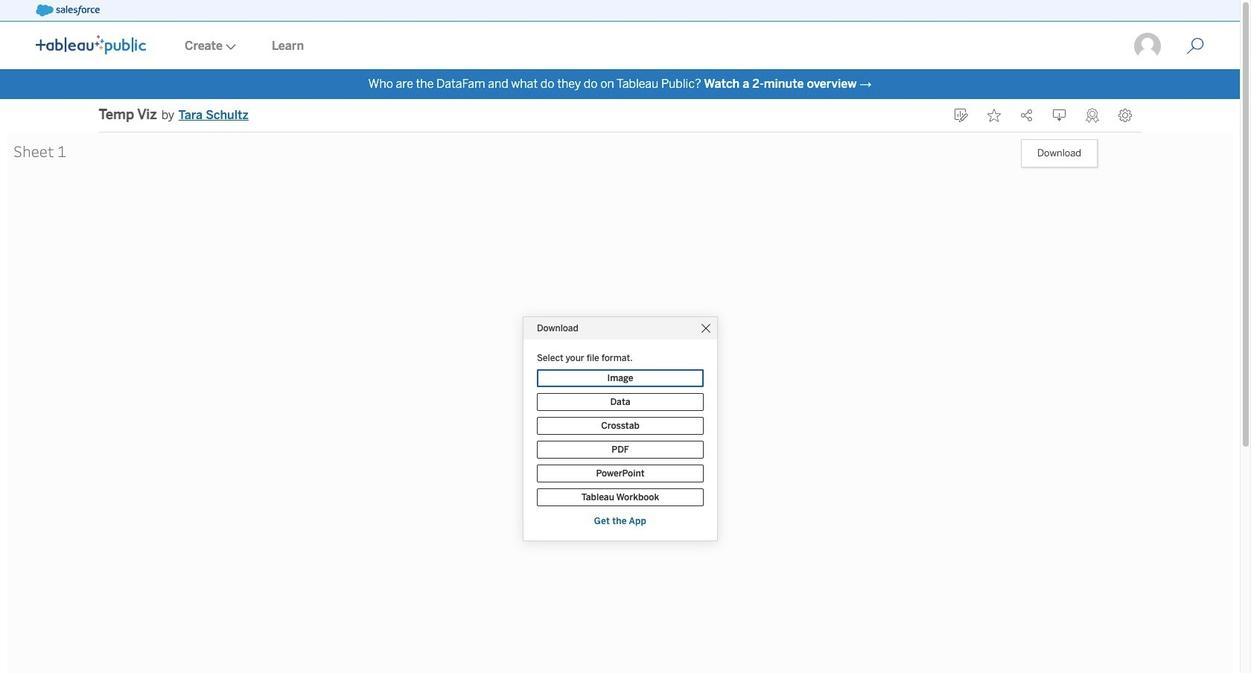 Task type: describe. For each thing, give the bounding box(es) containing it.
create image
[[223, 44, 236, 50]]

tara.schultz image
[[1133, 31, 1162, 61]]



Task type: locate. For each thing, give the bounding box(es) containing it.
nominate for viz of the day image
[[1085, 108, 1099, 123]]

go to search image
[[1168, 37, 1222, 55]]

salesforce logo image
[[36, 4, 100, 16]]

edit image
[[954, 109, 968, 122]]

logo image
[[36, 35, 146, 54]]

favorite button image
[[987, 109, 1000, 122]]



Task type: vqa. For each thing, say whether or not it's contained in the screenshot.
Salesforce Logo
yes



